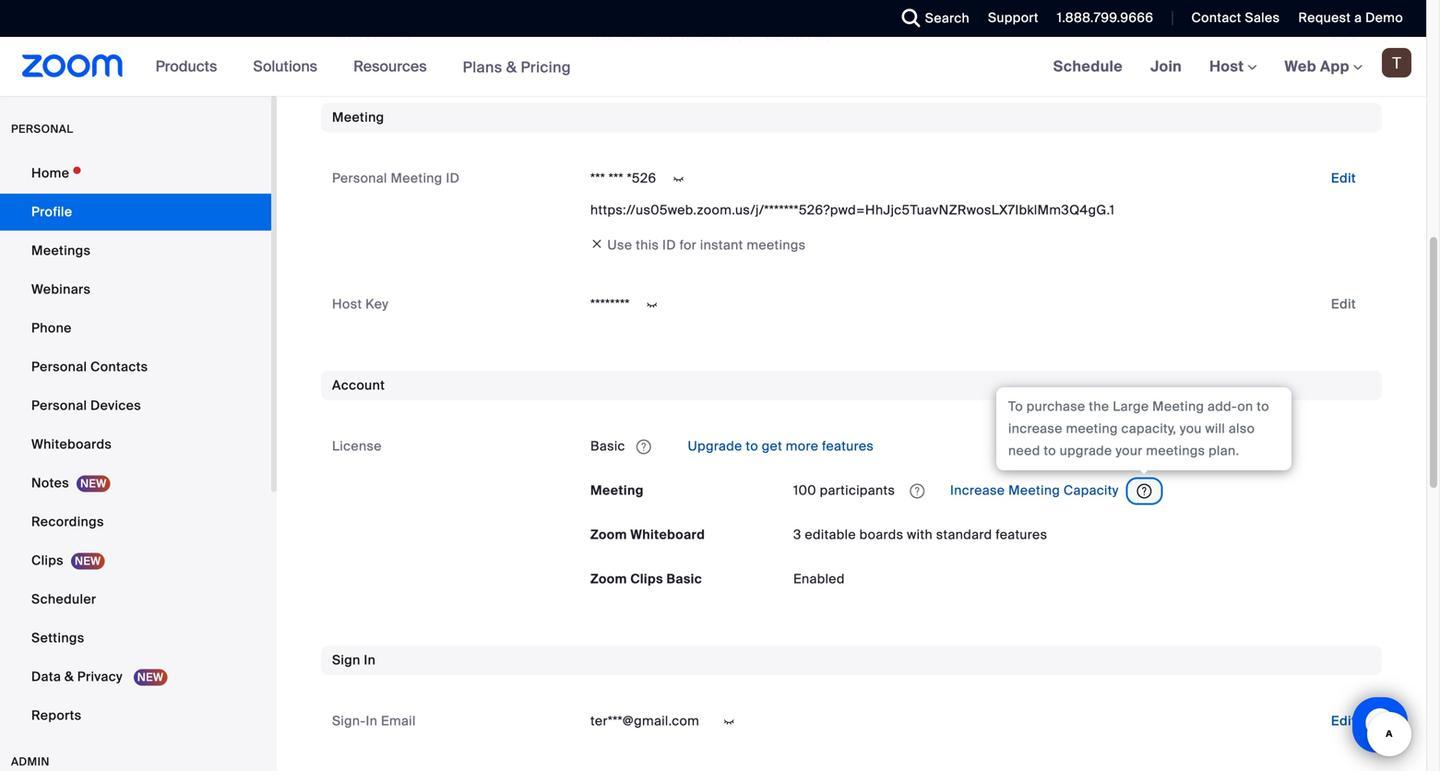 Task type: describe. For each thing, give the bounding box(es) containing it.
profile picture image
[[1383, 48, 1412, 78]]

for
[[680, 237, 697, 254]]

more
[[786, 438, 819, 455]]

2 horizontal spatial to
[[1257, 398, 1270, 415]]

standard
[[937, 527, 993, 544]]

1 horizontal spatial to
[[1044, 443, 1057, 460]]

meetings
[[31, 242, 91, 259]]

time format
[[332, 28, 411, 45]]

sign-in email
[[332, 713, 416, 730]]

resources
[[354, 57, 427, 76]]

scheduler link
[[0, 582, 271, 618]]

schedule link
[[1040, 37, 1137, 96]]

1.888.799.9666 button up schedule link
[[1058, 9, 1154, 26]]

boards
[[860, 527, 904, 544]]

1.888.799.9666
[[1058, 9, 1154, 26]]

in for sign-
[[366, 713, 378, 730]]

the
[[1089, 398, 1110, 415]]

profile
[[31, 204, 72, 221]]

you
[[1181, 420, 1203, 438]]

need
[[1009, 443, 1041, 460]]

zoom for zoom whiteboard
[[591, 527, 627, 544]]

1 *** from the left
[[591, 170, 606, 187]]

scheduler
[[31, 591, 96, 608]]

with
[[908, 527, 933, 544]]

home
[[31, 165, 69, 182]]

1 vertical spatial basic
[[667, 571, 703, 588]]

admin
[[11, 755, 50, 769]]

web
[[1285, 57, 1317, 76]]

home link
[[0, 155, 271, 192]]

edit for time format
[[1332, 28, 1357, 45]]

3 edit button from the top
[[1317, 290, 1372, 319]]

meetings inside to purchase the large meeting add-on to increase meeting capacity, you will also need to upgrade your meetings plan.
[[1147, 443, 1206, 460]]

use for use 12-hour time (example: 02:00 pm)
[[591, 28, 616, 45]]

plans & pricing
[[463, 57, 571, 77]]

contact
[[1192, 9, 1242, 26]]

3
[[794, 527, 802, 544]]

personal for personal contacts
[[31, 359, 87, 376]]

email
[[381, 713, 416, 730]]

contacts
[[90, 359, 148, 376]]

personal meeting id
[[332, 170, 460, 187]]

personal menu menu
[[0, 155, 271, 737]]

edit button for personal meeting id
[[1317, 164, 1372, 193]]

2 *** from the left
[[609, 170, 624, 187]]

show host key image
[[638, 297, 667, 314]]

time
[[332, 28, 363, 45]]

meeting inside to purchase the large meeting add-on to increase meeting capacity, you will also need to upgrade your meetings plan.
[[1153, 398, 1205, 415]]

demo
[[1366, 9, 1404, 26]]

notes
[[31, 475, 69, 492]]

use for use this id for instant meetings
[[608, 237, 633, 254]]

use 12-hour time (example: 02:00 pm)
[[591, 28, 832, 45]]

1 horizontal spatial features
[[996, 527, 1048, 544]]

settings
[[31, 630, 84, 647]]

get
[[762, 438, 783, 455]]

host key
[[332, 296, 389, 313]]

edit for personal meeting id
[[1332, 170, 1357, 187]]

*526
[[627, 170, 657, 187]]

search
[[926, 10, 970, 27]]

meeting inside application
[[1009, 482, 1061, 499]]

personal devices link
[[0, 388, 271, 425]]

use this id for instant meetings
[[608, 237, 806, 254]]

app
[[1321, 57, 1350, 76]]

edit button for sign-in email
[[1317, 707, 1372, 737]]

request
[[1299, 9, 1352, 26]]

personal contacts
[[31, 359, 148, 376]]

on
[[1238, 398, 1254, 415]]

data
[[31, 669, 61, 686]]

*** *** *526
[[591, 170, 657, 187]]

sign in
[[332, 652, 376, 669]]

(example:
[[701, 28, 762, 45]]

personal for personal meeting id
[[332, 170, 387, 187]]

zoom whiteboard
[[591, 527, 706, 544]]

web app
[[1285, 57, 1350, 76]]

host button
[[1210, 57, 1258, 76]]

pricing
[[521, 57, 571, 77]]

12-
[[619, 28, 637, 45]]

join
[[1151, 57, 1183, 76]]

capacity,
[[1122, 420, 1177, 438]]

contact sales
[[1192, 9, 1281, 26]]

increase
[[1009, 420, 1063, 438]]

https://us05web.zoom.us/j/*******526?pwd=hhjjc5tuavnzrwoslx7ibklmm3q4gg.1
[[591, 202, 1115, 219]]

clips inside personal menu menu
[[31, 552, 64, 570]]

upgrade
[[688, 438, 743, 455]]

1.888.799.9666 button up schedule
[[1044, 0, 1159, 37]]

& for data
[[65, 669, 74, 686]]

solutions
[[253, 57, 318, 76]]

sign
[[332, 652, 361, 669]]

resources button
[[354, 37, 435, 96]]

also
[[1229, 420, 1256, 438]]

1 vertical spatial clips
[[631, 571, 664, 588]]

webinars
[[31, 281, 91, 298]]

clips link
[[0, 543, 271, 580]]

edit for sign-in email
[[1332, 713, 1357, 730]]

meeting
[[1067, 420, 1119, 438]]

instant
[[701, 237, 744, 254]]

purchase
[[1027, 398, 1086, 415]]

id for this
[[663, 237, 676, 254]]

format
[[367, 28, 411, 45]]

application containing basic
[[591, 432, 1372, 462]]

products
[[156, 57, 217, 76]]

host for host key
[[332, 296, 362, 313]]



Task type: vqa. For each thing, say whether or not it's contained in the screenshot.
Search
yes



Task type: locate. For each thing, give the bounding box(es) containing it.
& inside personal menu menu
[[65, 669, 74, 686]]

1 horizontal spatial ***
[[609, 170, 624, 187]]

1 vertical spatial zoom
[[591, 571, 627, 588]]

solutions button
[[253, 37, 326, 96]]

notes link
[[0, 465, 271, 502]]

zoom down zoom whiteboard
[[591, 571, 627, 588]]

phone link
[[0, 310, 271, 347]]

meetings navigation
[[1040, 37, 1427, 97]]

1 vertical spatial personal
[[31, 359, 87, 376]]

phone
[[31, 320, 72, 337]]

increase meeting capacity
[[947, 482, 1123, 499]]

time
[[669, 28, 697, 45]]

settings link
[[0, 620, 271, 657]]

features
[[822, 438, 874, 455], [996, 527, 1048, 544]]

to right need
[[1044, 443, 1057, 460]]

basic left learn more about your license type icon
[[591, 438, 626, 455]]

support
[[989, 9, 1039, 26]]

zoom for zoom clips basic
[[591, 571, 627, 588]]

& right data
[[65, 669, 74, 686]]

learn more about your meeting license image
[[905, 483, 931, 500]]

application down upgrade
[[794, 476, 1372, 506]]

0 vertical spatial id
[[446, 170, 460, 187]]

recordings link
[[0, 504, 271, 541]]

application up increase
[[591, 432, 1372, 462]]

1 edit from the top
[[1332, 28, 1357, 45]]

banner
[[0, 37, 1427, 97]]

a
[[1355, 9, 1363, 26]]

1 zoom from the top
[[591, 527, 627, 544]]

1 edit button from the top
[[1317, 22, 1372, 51]]

learn more about increasing meeting capacity image
[[1132, 483, 1158, 500]]

whiteboard
[[631, 527, 706, 544]]

web app button
[[1285, 57, 1363, 76]]

0 horizontal spatial to
[[746, 438, 759, 455]]

application containing 100 participants
[[794, 476, 1372, 506]]

support link
[[975, 0, 1044, 37], [989, 9, 1039, 26]]

4 edit button from the top
[[1317, 707, 1372, 737]]

1 horizontal spatial id
[[663, 237, 676, 254]]

plans & pricing link
[[463, 57, 571, 77], [463, 57, 571, 77]]

& for plans
[[506, 57, 517, 77]]

zoom clips basic
[[591, 571, 703, 588]]

1 vertical spatial id
[[663, 237, 676, 254]]

meetings down you
[[1147, 443, 1206, 460]]

personal inside 'link'
[[31, 359, 87, 376]]

whiteboards link
[[0, 426, 271, 463]]

features up 100 participants
[[822, 438, 874, 455]]

to inside application
[[746, 438, 759, 455]]

personal
[[11, 122, 73, 136]]

to
[[1009, 398, 1024, 415]]

data & privacy
[[31, 669, 126, 686]]

to purchase the large meeting add-on to increase meeting capacity, you will also need to upgrade your meetings plan.
[[1009, 398, 1270, 460]]

clips
[[31, 552, 64, 570], [631, 571, 664, 588]]

clips down zoom whiteboard
[[631, 571, 664, 588]]

0 horizontal spatial basic
[[591, 438, 626, 455]]

********
[[591, 296, 630, 313]]

personal contacts link
[[0, 349, 271, 386]]

host
[[1210, 57, 1248, 76], [332, 296, 362, 313]]

0 horizontal spatial &
[[65, 669, 74, 686]]

in right sign at the bottom left
[[364, 652, 376, 669]]

0 vertical spatial zoom
[[591, 527, 627, 544]]

editable
[[805, 527, 857, 544]]

capacity
[[1064, 482, 1119, 499]]

meetings right instant
[[747, 237, 806, 254]]

clips up scheduler
[[31, 552, 64, 570]]

reports
[[31, 708, 82, 725]]

participants
[[820, 482, 896, 499]]

license
[[332, 438, 382, 455]]

1 horizontal spatial &
[[506, 57, 517, 77]]

1 horizontal spatial host
[[1210, 57, 1248, 76]]

1 vertical spatial application
[[794, 476, 1372, 506]]

to right on on the right
[[1257, 398, 1270, 415]]

webinars link
[[0, 271, 271, 308]]

account
[[332, 377, 385, 394]]

basic down 'whiteboard'
[[667, 571, 703, 588]]

enabled
[[794, 571, 845, 588]]

zoom
[[591, 527, 627, 544], [591, 571, 627, 588]]

1 vertical spatial host
[[332, 296, 362, 313]]

increase meeting capacity link
[[947, 482, 1123, 499]]

3 edit from the top
[[1332, 296, 1357, 313]]

banner containing products
[[0, 37, 1427, 97]]

to
[[1257, 398, 1270, 415], [746, 438, 759, 455], [1044, 443, 1057, 460]]

large
[[1113, 398, 1150, 415]]

0 horizontal spatial features
[[822, 438, 874, 455]]

0 horizontal spatial ***
[[591, 170, 606, 187]]

0 horizontal spatial id
[[446, 170, 460, 187]]

0 vertical spatial in
[[364, 652, 376, 669]]

0 vertical spatial use
[[591, 28, 616, 45]]

learn more about your license type image
[[635, 441, 653, 454]]

1 vertical spatial use
[[608, 237, 633, 254]]

show personal meeting id image
[[664, 171, 694, 188]]

0 vertical spatial clips
[[31, 552, 64, 570]]

in
[[364, 652, 376, 669], [366, 713, 378, 730]]

profile link
[[0, 194, 271, 231]]

1 horizontal spatial meetings
[[1147, 443, 1206, 460]]

100
[[794, 482, 817, 499]]

host left key
[[332, 296, 362, 313]]

privacy
[[77, 669, 123, 686]]

1 vertical spatial &
[[65, 669, 74, 686]]

request a demo
[[1299, 9, 1404, 26]]

2 vertical spatial personal
[[31, 397, 87, 414]]

1.888.799.9666 button
[[1044, 0, 1159, 37], [1058, 9, 1154, 26]]

0 vertical spatial application
[[591, 432, 1372, 462]]

use
[[591, 28, 616, 45], [608, 237, 633, 254]]

0 horizontal spatial meetings
[[747, 237, 806, 254]]

1 horizontal spatial basic
[[667, 571, 703, 588]]

0 vertical spatial &
[[506, 57, 517, 77]]

sales
[[1246, 9, 1281, 26]]

2 edit button from the top
[[1317, 164, 1372, 193]]

to purchase the large meeting add-on to increase meeting capacity, you will also need to upgrade your meetings plan. tooltip
[[997, 388, 1292, 475]]

zoom up the zoom clips basic
[[591, 527, 627, 544]]

key
[[366, 296, 389, 313]]

add-
[[1208, 398, 1238, 415]]

edit button for time format
[[1317, 22, 1372, 51]]

will
[[1206, 420, 1226, 438]]

sign-
[[332, 713, 366, 730]]

02:00
[[766, 28, 804, 45]]

join link
[[1137, 37, 1196, 96]]

in for sign
[[364, 652, 376, 669]]

basic
[[591, 438, 626, 455], [667, 571, 703, 588]]

plans
[[463, 57, 503, 77]]

3 editable boards with standard features
[[794, 527, 1048, 544]]

0 vertical spatial basic
[[591, 438, 626, 455]]

product information navigation
[[142, 37, 585, 97]]

4 edit from the top
[[1332, 713, 1357, 730]]

use left the "this"
[[608, 237, 633, 254]]

& right plans
[[506, 57, 517, 77]]

1 vertical spatial meetings
[[1147, 443, 1206, 460]]

1 vertical spatial in
[[366, 713, 378, 730]]

application
[[591, 432, 1372, 462], [794, 476, 1372, 506]]

recordings
[[31, 514, 104, 531]]

0 vertical spatial host
[[1210, 57, 1248, 76]]

host inside meetings navigation
[[1210, 57, 1248, 76]]

ter***@gmail.com
[[591, 713, 700, 730]]

0 horizontal spatial clips
[[31, 552, 64, 570]]

***
[[591, 170, 606, 187], [609, 170, 624, 187]]

host for host
[[1210, 57, 1248, 76]]

schedule
[[1054, 57, 1123, 76]]

0 vertical spatial features
[[822, 438, 874, 455]]

reports link
[[0, 698, 271, 735]]

upgrade to get more features link
[[685, 438, 874, 455]]

1 horizontal spatial clips
[[631, 571, 664, 588]]

use left 12-
[[591, 28, 616, 45]]

meetings
[[747, 237, 806, 254], [1147, 443, 1206, 460]]

zoom logo image
[[22, 54, 123, 78]]

id for meeting
[[446, 170, 460, 187]]

personal for personal devices
[[31, 397, 87, 414]]

whiteboards
[[31, 436, 112, 453]]

pm)
[[808, 28, 832, 45]]

meeting
[[332, 109, 384, 126], [391, 170, 443, 187], [1153, 398, 1205, 415], [591, 482, 644, 499], [1009, 482, 1061, 499]]

1 vertical spatial features
[[996, 527, 1048, 544]]

2 zoom from the top
[[591, 571, 627, 588]]

100 participants
[[794, 482, 896, 499]]

features down increase meeting capacity
[[996, 527, 1048, 544]]

request a demo link
[[1285, 0, 1427, 37], [1299, 9, 1404, 26]]

to left get
[[746, 438, 759, 455]]

2 edit from the top
[[1332, 170, 1357, 187]]

0 horizontal spatial host
[[332, 296, 362, 313]]

basic inside application
[[591, 438, 626, 455]]

increase
[[951, 482, 1006, 499]]

edit
[[1332, 28, 1357, 45], [1332, 170, 1357, 187], [1332, 296, 1357, 313], [1332, 713, 1357, 730]]

features inside application
[[822, 438, 874, 455]]

hour
[[637, 28, 666, 45]]

0 vertical spatial personal
[[332, 170, 387, 187]]

host down contact sales
[[1210, 57, 1248, 76]]

& inside product information navigation
[[506, 57, 517, 77]]

0 vertical spatial meetings
[[747, 237, 806, 254]]

in left email
[[366, 713, 378, 730]]



